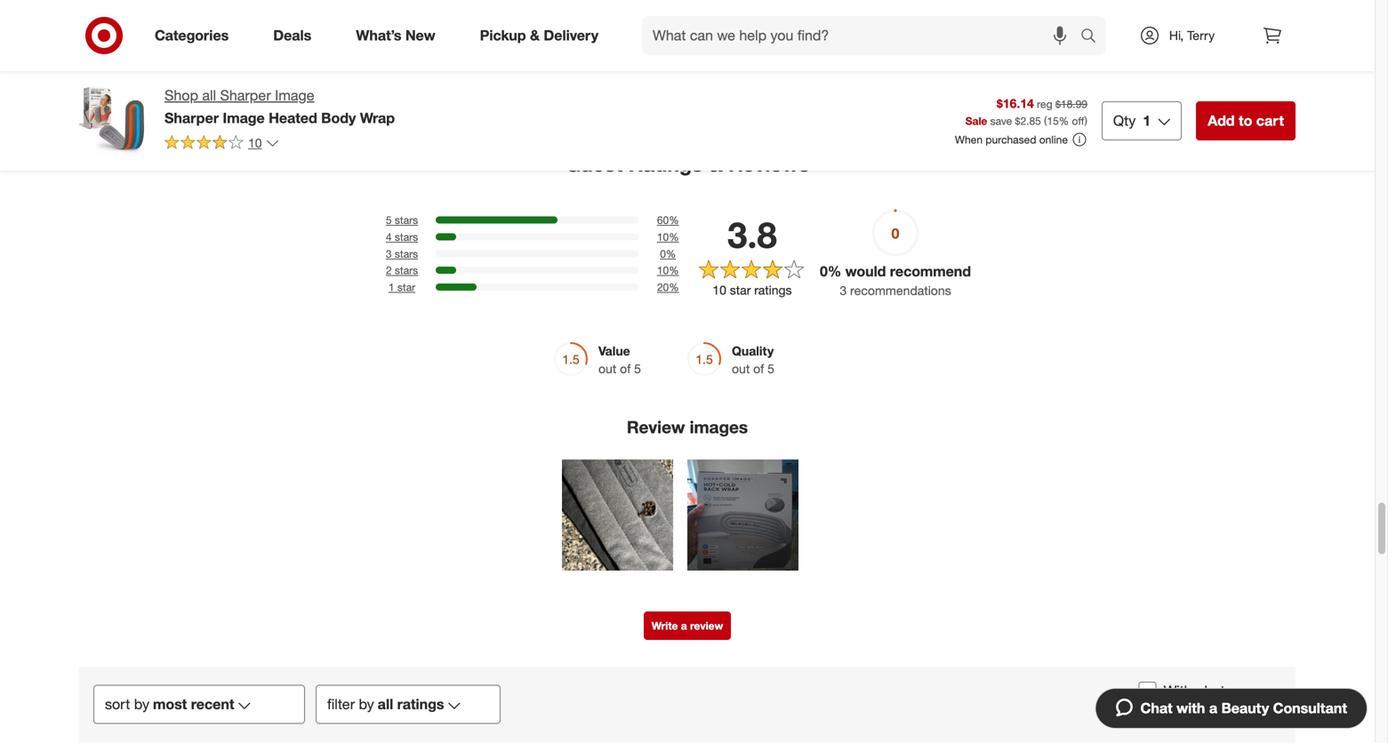 Task type: vqa. For each thing, say whether or not it's contained in the screenshot.
access
no



Task type: locate. For each thing, give the bounding box(es) containing it.
1 horizontal spatial sharper
[[220, 87, 271, 104]]

& right ratings
[[709, 152, 723, 177]]

4 stars
[[386, 230, 418, 244]]

0 vertical spatial ratings
[[755, 282, 792, 298]]

10 down "60"
[[657, 230, 669, 244]]

filter
[[327, 696, 355, 713]]

1 horizontal spatial 3
[[840, 283, 847, 298]]

10 down shop all sharper image sharper image heated body wrap
[[248, 135, 262, 151]]

1 horizontal spatial ratings
[[755, 282, 792, 298]]

1 vertical spatial 10 %
[[657, 264, 679, 277]]

)
[[1085, 114, 1088, 128]]

5 for value out of 5
[[634, 361, 641, 377]]

add to cart
[[1208, 112, 1284, 129]]

0 horizontal spatial out
[[599, 361, 617, 377]]

would
[[846, 263, 886, 280]]

3 stars from the top
[[395, 247, 418, 260]]

1 of from the left
[[620, 361, 631, 377]]

a right write
[[681, 619, 687, 633]]

what's
[[356, 27, 402, 44]]

all
[[202, 87, 216, 104], [378, 696, 393, 713]]

qty 1
[[1114, 112, 1151, 129]]

consultant
[[1273, 700, 1348, 717]]

what's new
[[356, 27, 436, 44]]

0 vertical spatial 1
[[1143, 112, 1151, 129]]

2 10 % from the top
[[657, 264, 679, 277]]

all right filter
[[378, 696, 393, 713]]

2 stars from the top
[[395, 230, 418, 244]]

save
[[991, 114, 1012, 128]]

$
[[1015, 114, 1021, 128]]

2 stars
[[386, 264, 418, 277]]

1 vertical spatial sharper
[[165, 109, 219, 127]]

3 down "4"
[[386, 247, 392, 260]]

of for value
[[620, 361, 631, 377]]

0 for 0 % would recommend 3 recommendations
[[820, 263, 828, 280]]

stars down '3 stars'
[[395, 264, 418, 277]]

new
[[405, 27, 436, 44]]

chat
[[1141, 700, 1173, 717]]

1
[[1143, 112, 1151, 129], [389, 281, 395, 294]]

out
[[599, 361, 617, 377], [732, 361, 750, 377]]

1 horizontal spatial by
[[359, 696, 374, 713]]

1 out from the left
[[599, 361, 617, 377]]

stars for 4 stars
[[395, 230, 418, 244]]

write a review button
[[644, 612, 731, 640]]

out inside quality out of 5
[[732, 361, 750, 377]]

10 right 20 %
[[713, 282, 727, 298]]

10 up 20
[[657, 264, 669, 277]]

0 horizontal spatial star
[[398, 281, 416, 294]]

1 vertical spatial 0
[[820, 263, 828, 280]]

1 horizontal spatial of
[[754, 361, 764, 377]]

review images
[[627, 417, 748, 438]]

10 % up "0 %"
[[657, 230, 679, 244]]

stars for 5 stars
[[395, 214, 418, 227]]

0 vertical spatial &
[[530, 27, 540, 44]]

guest ratings & reviews
[[565, 152, 810, 177]]

star down "3.8"
[[730, 282, 751, 298]]

by
[[134, 696, 149, 713], [359, 696, 374, 713]]

10 %
[[657, 230, 679, 244], [657, 264, 679, 277]]

guest review image 1 of 2, zoom in image
[[562, 460, 673, 571]]

5 up review
[[634, 361, 641, 377]]

1 vertical spatial 3
[[840, 283, 847, 298]]

stars for 3 stars
[[395, 247, 418, 260]]

by right sort
[[134, 696, 149, 713]]

2 of from the left
[[754, 361, 764, 377]]

out down the value on the top left
[[599, 361, 617, 377]]

to
[[1239, 112, 1253, 129]]

star for 1
[[398, 281, 416, 294]]

3 inside the 0 % would recommend 3 recommendations
[[840, 283, 847, 298]]

1 by from the left
[[134, 696, 149, 713]]

5 inside value out of 5
[[634, 361, 641, 377]]

1 horizontal spatial out
[[732, 361, 750, 377]]

0 horizontal spatial ratings
[[397, 696, 444, 713]]

pickup & delivery link
[[465, 16, 621, 55]]

star down 2 stars
[[398, 281, 416, 294]]

beauty
[[1222, 700, 1269, 717]]

0 vertical spatial 0
[[660, 247, 666, 260]]

1 vertical spatial all
[[378, 696, 393, 713]]

1 horizontal spatial &
[[709, 152, 723, 177]]

0 down "60"
[[660, 247, 666, 260]]

2 out from the left
[[732, 361, 750, 377]]

3 down would
[[840, 283, 847, 298]]

image
[[275, 87, 314, 104], [223, 109, 265, 127]]

5 up "4"
[[386, 214, 392, 227]]

0 vertical spatial a
[[681, 619, 687, 633]]

1 horizontal spatial 0
[[820, 263, 828, 280]]

recommendations
[[850, 283, 951, 298]]

5 inside quality out of 5
[[768, 361, 775, 377]]

% for 3 stars
[[666, 247, 676, 260]]

guest review image 2 of 2, zoom in image
[[688, 460, 799, 571]]

of
[[620, 361, 631, 377], [754, 361, 764, 377]]

hi, terry
[[1170, 28, 1215, 43]]

all right shop
[[202, 87, 216, 104]]

10
[[248, 135, 262, 151], [657, 230, 669, 244], [657, 264, 669, 277], [713, 282, 727, 298]]

star
[[398, 281, 416, 294], [730, 282, 751, 298]]

1 right qty
[[1143, 112, 1151, 129]]

out down quality
[[732, 361, 750, 377]]

0 left would
[[820, 263, 828, 280]]

10 % for 2 stars
[[657, 264, 679, 277]]

1 horizontal spatial a
[[1210, 700, 1218, 717]]

of inside value out of 5
[[620, 361, 631, 377]]

0 horizontal spatial 0
[[660, 247, 666, 260]]

3
[[386, 247, 392, 260], [840, 283, 847, 298]]

purchased
[[986, 133, 1037, 146]]

sharper
[[220, 87, 271, 104], [165, 109, 219, 127]]

when purchased online
[[955, 133, 1068, 146]]

of inside quality out of 5
[[754, 361, 764, 377]]

qty
[[1114, 112, 1136, 129]]

stars up 4 stars
[[395, 214, 418, 227]]

1 horizontal spatial 5
[[634, 361, 641, 377]]

1 down "2" on the left of page
[[389, 281, 395, 294]]

0 horizontal spatial of
[[620, 361, 631, 377]]

0 vertical spatial all
[[202, 87, 216, 104]]

sharper up heated
[[220, 87, 271, 104]]

verified purchases
[[1164, 706, 1282, 724]]

$16.14 reg $18.99 sale save $ 2.85 ( 15 % off )
[[966, 96, 1088, 128]]

0 vertical spatial image
[[275, 87, 314, 104]]

wrap
[[360, 109, 395, 127]]

ratings down "3.8"
[[755, 282, 792, 298]]

out inside value out of 5
[[599, 361, 617, 377]]

sale
[[966, 114, 988, 128]]

$18.99
[[1056, 97, 1088, 111]]

5
[[386, 214, 392, 227], [634, 361, 641, 377], [768, 361, 775, 377]]

by for filter by
[[359, 696, 374, 713]]

0 inside the 0 % would recommend 3 recommendations
[[820, 263, 828, 280]]

4 stars from the top
[[395, 264, 418, 277]]

0 horizontal spatial 3
[[386, 247, 392, 260]]

1 horizontal spatial image
[[275, 87, 314, 104]]

sharper down shop
[[165, 109, 219, 127]]

1 vertical spatial image
[[223, 109, 265, 127]]

0 horizontal spatial all
[[202, 87, 216, 104]]

0
[[660, 247, 666, 260], [820, 263, 828, 280]]

online
[[1040, 133, 1068, 146]]

a down photos
[[1210, 700, 1218, 717]]

by right filter
[[359, 696, 374, 713]]

shop all sharper image sharper image heated body wrap
[[165, 87, 395, 127]]

2
[[386, 264, 392, 277]]

1 horizontal spatial 1
[[1143, 112, 1151, 129]]

categories
[[155, 27, 229, 44]]

2 by from the left
[[359, 696, 374, 713]]

3 stars
[[386, 247, 418, 260]]

5 down quality
[[768, 361, 775, 377]]

stars up 2 stars
[[395, 247, 418, 260]]

out for quality out of 5
[[732, 361, 750, 377]]

1 vertical spatial a
[[1210, 700, 1218, 717]]

%
[[1059, 114, 1069, 128], [669, 214, 679, 227], [669, 230, 679, 244], [666, 247, 676, 260], [828, 263, 842, 280], [669, 264, 679, 277], [669, 281, 679, 294]]

0 horizontal spatial &
[[530, 27, 540, 44]]

1 stars from the top
[[395, 214, 418, 227]]

image up 10 link at left top
[[223, 109, 265, 127]]

a
[[681, 619, 687, 633], [1210, 700, 1218, 717]]

1 vertical spatial 1
[[389, 281, 395, 294]]

of down quality
[[754, 361, 764, 377]]

stars down 5 stars
[[395, 230, 418, 244]]

Verified purchases checkbox
[[1139, 706, 1157, 724]]

search button
[[1073, 16, 1115, 59]]

10 % up 20 %
[[657, 264, 679, 277]]

1 horizontal spatial star
[[730, 282, 751, 298]]

image up heated
[[275, 87, 314, 104]]

0 horizontal spatial by
[[134, 696, 149, 713]]

reg
[[1037, 97, 1053, 111]]

heated
[[269, 109, 317, 127]]

a inside button
[[1210, 700, 1218, 717]]

delivery
[[544, 27, 599, 44]]

1 10 % from the top
[[657, 230, 679, 244]]

0 horizontal spatial a
[[681, 619, 687, 633]]

0 vertical spatial 3
[[386, 247, 392, 260]]

of down the value on the top left
[[620, 361, 631, 377]]

& right pickup
[[530, 27, 540, 44]]

1 vertical spatial ratings
[[397, 696, 444, 713]]

0 %
[[660, 247, 676, 260]]

0 vertical spatial 10 %
[[657, 230, 679, 244]]

1 horizontal spatial all
[[378, 696, 393, 713]]

2 horizontal spatial 5
[[768, 361, 775, 377]]

% for 5 stars
[[669, 214, 679, 227]]

10 % for 4 stars
[[657, 230, 679, 244]]

purchases
[[1216, 706, 1282, 724]]

ratings right filter
[[397, 696, 444, 713]]

stars
[[395, 214, 418, 227], [395, 230, 418, 244], [395, 247, 418, 260], [395, 264, 418, 277]]



Task type: describe. For each thing, give the bounding box(es) containing it.
off
[[1072, 114, 1085, 128]]

60 %
[[657, 214, 679, 227]]

cart
[[1257, 112, 1284, 129]]

10 link
[[165, 134, 280, 155]]

body
[[321, 109, 356, 127]]

filter by all ratings
[[327, 696, 444, 713]]

with photos
[[1164, 682, 1241, 700]]

pickup
[[480, 27, 526, 44]]

images
[[690, 417, 748, 438]]

write a review
[[652, 619, 723, 633]]

0 for 0 %
[[660, 247, 666, 260]]

0 vertical spatial sharper
[[220, 87, 271, 104]]

0 horizontal spatial 5
[[386, 214, 392, 227]]

deals link
[[258, 16, 334, 55]]

terry
[[1188, 28, 1215, 43]]

of for quality
[[754, 361, 764, 377]]

image of sharper image heated body wrap image
[[79, 85, 150, 157]]

write
[[652, 619, 678, 633]]

15
[[1047, 114, 1059, 128]]

What can we help you find? suggestions appear below search field
[[642, 16, 1085, 55]]

1 star
[[389, 281, 416, 294]]

0 horizontal spatial 1
[[389, 281, 395, 294]]

0 horizontal spatial image
[[223, 109, 265, 127]]

ratings
[[628, 152, 703, 177]]

3.8
[[728, 213, 777, 256]]

chat with a beauty consultant button
[[1095, 688, 1368, 729]]

% inside '$16.14 reg $18.99 sale save $ 2.85 ( 15 % off )'
[[1059, 114, 1069, 128]]

% for 1 star
[[669, 281, 679, 294]]

recommend
[[890, 263, 971, 280]]

60
[[657, 214, 669, 227]]

pickup & delivery
[[480, 27, 599, 44]]

value
[[599, 343, 630, 359]]

what's new link
[[341, 16, 458, 55]]

0 % would recommend 3 recommendations
[[820, 263, 971, 298]]

quality
[[732, 343, 774, 359]]

20
[[657, 281, 669, 294]]

out for value out of 5
[[599, 361, 617, 377]]

2.85
[[1021, 114, 1041, 128]]

star for 10
[[730, 282, 751, 298]]

20 %
[[657, 281, 679, 294]]

quality out of 5
[[732, 343, 775, 377]]

0 horizontal spatial sharper
[[165, 109, 219, 127]]

5 stars
[[386, 214, 418, 227]]

hi,
[[1170, 28, 1184, 43]]

With photos checkbox
[[1139, 682, 1157, 700]]

add to cart button
[[1197, 101, 1296, 141]]

% inside the 0 % would recommend 3 recommendations
[[828, 263, 842, 280]]

5 for quality out of 5
[[768, 361, 775, 377]]

when
[[955, 133, 983, 146]]

10 star ratings
[[713, 282, 792, 298]]

by for sort by
[[134, 696, 149, 713]]

review
[[690, 619, 723, 633]]

sort by most recent
[[105, 696, 234, 713]]

most
[[153, 696, 187, 713]]

1 vertical spatial &
[[709, 152, 723, 177]]

search
[[1073, 29, 1115, 46]]

review
[[627, 417, 685, 438]]

reviews
[[728, 152, 810, 177]]

stars for 2 stars
[[395, 264, 418, 277]]

a inside button
[[681, 619, 687, 633]]

deals
[[273, 27, 312, 44]]

guest
[[565, 152, 623, 177]]

all inside shop all sharper image sharper image heated body wrap
[[202, 87, 216, 104]]

with
[[1177, 700, 1206, 717]]

recent
[[191, 696, 234, 713]]

add
[[1208, 112, 1235, 129]]

$16.14
[[997, 96, 1034, 111]]

value out of 5
[[599, 343, 641, 377]]

categories link
[[140, 16, 251, 55]]

4
[[386, 230, 392, 244]]

chat with a beauty consultant
[[1141, 700, 1348, 717]]

verified
[[1164, 706, 1212, 724]]

shop
[[165, 87, 198, 104]]

% for 4 stars
[[669, 230, 679, 244]]

photos
[[1196, 682, 1241, 700]]

with
[[1164, 682, 1192, 700]]

% for 2 stars
[[669, 264, 679, 277]]

sort
[[105, 696, 130, 713]]

(
[[1044, 114, 1047, 128]]



